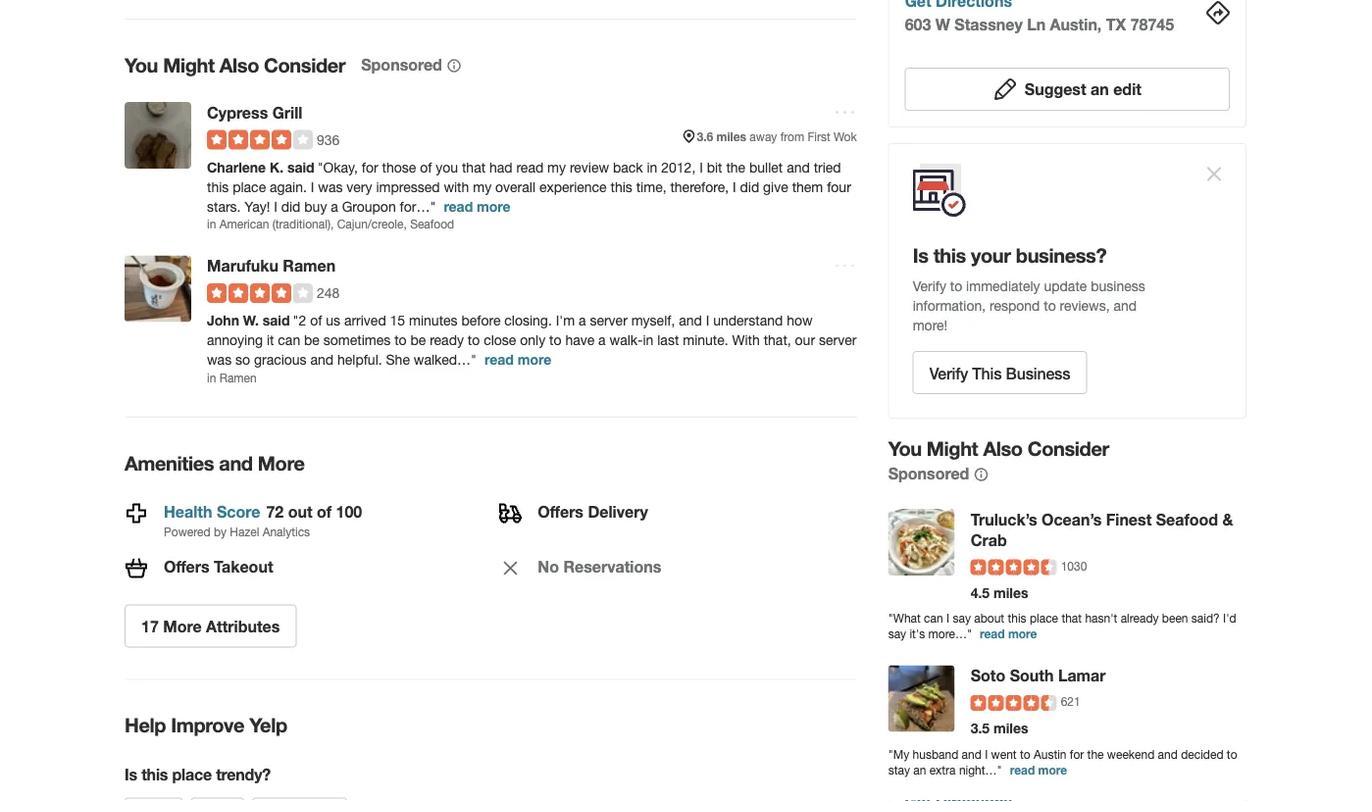 Task type: describe. For each thing, give the bounding box(es) containing it.
to down update
[[1044, 298, 1057, 314]]

takeout
[[214, 558, 273, 576]]

away
[[750, 130, 778, 143]]

24 more v2 image for ramen
[[834, 254, 857, 278]]

1 vertical spatial my
[[473, 179, 492, 195]]

have
[[566, 332, 595, 348]]

the inside "okay, for those of you that had read my review back in 2012, i bit the bullet and tried this place again. i was very impressed with my overall experience this time, therefore, i did give them four stars. yay! i did buy a groupon for…"
[[727, 159, 746, 175]]

read more link down about
[[980, 628, 1038, 641]]

four
[[827, 179, 852, 195]]

said for grill
[[287, 159, 315, 175]]

0 horizontal spatial say
[[889, 628, 907, 641]]

how
[[787, 312, 813, 329]]

ramen for marufuku ramen
[[283, 257, 336, 275]]

in inside "okay, for those of you that had read my review back in 2012, i bit the bullet and tried this place again. i was very impressed with my overall experience this time, therefore, i did give them four stars. yay! i did buy a groupon for…"
[[647, 159, 658, 175]]

for inside "okay, for those of you that had read my review back in 2012, i bit the bullet and tried this place again. i was very impressed with my overall experience this time, therefore, i did give them four stars. yay! i did buy a groupon for…"
[[362, 159, 378, 175]]

was inside "okay, for those of you that had read my review back in 2012, i bit the bullet and tried this place again. i was very impressed with my overall experience this time, therefore, i did give them four stars. yay! i did buy a groupon for…"
[[318, 179, 343, 195]]

that,
[[764, 332, 792, 348]]

stassney
[[955, 15, 1023, 34]]

0 vertical spatial you might also consider
[[125, 53, 346, 77]]

offers takeout
[[164, 558, 273, 576]]

0 horizontal spatial seafood
[[410, 217, 455, 231]]

603
[[905, 15, 932, 34]]

said for ramen
[[263, 312, 290, 329]]

24 shopping v2 image
[[125, 557, 148, 580]]

truluck's ocean's finest seafood & crab image
[[889, 510, 956, 576]]

cypress grill
[[207, 103, 303, 122]]

cypress grill image
[[125, 102, 191, 169]]

read more for read more link below only
[[485, 352, 552, 368]]

walk-
[[610, 332, 643, 348]]

marufuku ramen image
[[125, 256, 191, 322]]

17 more attributes button
[[125, 605, 297, 648]]

amenities
[[125, 451, 214, 475]]

business
[[1091, 278, 1146, 295]]

and up minute.
[[679, 312, 702, 329]]

annoying
[[207, 332, 263, 348]]

back
[[613, 159, 643, 175]]

attributes
[[206, 618, 280, 637]]

wok
[[834, 130, 857, 143]]

yelp
[[250, 714, 287, 738]]

cypress
[[207, 103, 268, 122]]

"my husband and i went to austin for the weekend and decided to stay an extra night…"
[[889, 748, 1238, 777]]

arrived
[[344, 312, 386, 329]]

17
[[141, 618, 159, 637]]

from
[[781, 130, 805, 143]]

1 horizontal spatial more
[[258, 451, 305, 475]]

w.
[[243, 312, 259, 329]]

ready
[[430, 332, 464, 348]]

again.
[[270, 179, 307, 195]]

said?
[[1192, 612, 1221, 626]]

an inside "my husband and i went to austin for the weekend and decided to stay an extra night…"
[[914, 763, 927, 777]]

1 vertical spatial you might also consider
[[889, 437, 1110, 460]]

this up stars. in the top of the page
[[207, 179, 229, 195]]

amenities and more
[[125, 451, 305, 475]]

suggest
[[1025, 80, 1087, 99]]

i inside "what can i say about this place that hasn't already been said? i'd say it's more…"
[[947, 612, 950, 626]]

before
[[462, 312, 501, 329]]

health score 72 out of 100 powered by hazel analytics
[[164, 503, 362, 539]]

ramen for in ramen
[[220, 371, 257, 385]]

(traditional),
[[273, 217, 334, 231]]

austin
[[1034, 748, 1067, 762]]

experience
[[540, 179, 607, 195]]

read down the close
[[485, 352, 514, 368]]

us
[[326, 312, 341, 329]]

that inside "what can i say about this place that hasn't already been said? i'd say it's more…"
[[1062, 612, 1082, 626]]

i left bit
[[700, 159, 703, 175]]

is for is this place trendy?
[[125, 766, 137, 784]]

0 vertical spatial server
[[590, 312, 628, 329]]

read down went
[[1010, 763, 1036, 777]]

621
[[1061, 695, 1081, 709]]

i inside "my husband and i went to austin for the weekend and decided to stay an extra night…"
[[985, 748, 988, 762]]

24 close v2 image
[[499, 557, 522, 580]]

reviews,
[[1060, 298, 1111, 314]]

1 horizontal spatial say
[[953, 612, 971, 626]]

stay
[[889, 763, 911, 777]]

24 pencil v2 image
[[994, 78, 1017, 101]]

update
[[1045, 278, 1088, 295]]

and up score
[[219, 451, 253, 475]]

2012,
[[662, 159, 696, 175]]

0 horizontal spatial consider
[[264, 53, 346, 77]]

read more for read more link underneath with
[[444, 198, 511, 214]]

seafood inside the truluck's ocean's finest seafood & crab
[[1157, 511, 1219, 529]]

minute.
[[683, 332, 729, 348]]

went
[[992, 748, 1017, 762]]

by
[[214, 525, 227, 539]]

1030
[[1061, 560, 1088, 573]]

to right decided
[[1228, 748, 1238, 762]]

information,
[[913, 298, 986, 314]]

1 horizontal spatial my
[[548, 159, 566, 175]]

sponsored for the top 16 info v2 icon
[[361, 55, 442, 74]]

that inside "okay, for those of you that had read my review back in 2012, i bit the bullet and tried this place again. i was very impressed with my overall experience this time, therefore, i did give them four stars. yay! i did buy a groupon for…"
[[462, 159, 486, 175]]

lamar
[[1059, 667, 1106, 686]]

husband
[[913, 748, 959, 762]]

already
[[1121, 612, 1159, 626]]

verify this business
[[930, 364, 1071, 383]]

this inside help improve yelp element
[[141, 766, 168, 784]]

2 be from the left
[[411, 332, 426, 348]]

4.5 star rating image for truluck's
[[971, 560, 1058, 576]]

"what can i say about this place that hasn't already been said? i'd say it's more…"
[[889, 612, 1237, 641]]

stars.
[[207, 198, 241, 214]]

read more link down austin
[[1010, 763, 1068, 777]]

"okay, for those of you that had read my review back in 2012, i bit the bullet and tried this place again. i was very impressed with my overall experience this time, therefore, i did give them four stars. yay! i did buy a groupon for…"
[[207, 159, 852, 214]]

grill
[[273, 103, 303, 122]]

24 more v2 image for grill
[[834, 100, 857, 124]]

a inside "okay, for those of you that had read my review back in 2012, i bit the bullet and tried this place again. i was very impressed with my overall experience this time, therefore, i did give them four stars. yay! i did buy a groupon for…"
[[331, 198, 338, 214]]

truluck's ocean's finest seafood & crab
[[971, 511, 1234, 550]]

it
[[267, 332, 274, 348]]

in ramen
[[207, 371, 257, 385]]

to up information,
[[951, 278, 963, 295]]

them
[[793, 179, 824, 195]]

k.
[[270, 159, 284, 175]]

3.6 miles away from first wok
[[697, 130, 857, 143]]

marufuku ramen link
[[207, 257, 336, 275]]

1 be from the left
[[304, 332, 320, 348]]

cajun/creole,
[[337, 217, 407, 231]]

soto south lamar
[[971, 667, 1106, 686]]

this left your
[[934, 244, 966, 267]]

and left decided
[[1159, 748, 1178, 762]]

soto south lamar link
[[971, 667, 1106, 686]]

health score link
[[164, 503, 260, 521]]

0 horizontal spatial did
[[281, 198, 301, 214]]

to down i'm
[[550, 332, 562, 348]]

offers for offers delivery
[[538, 503, 584, 521]]

4.5
[[971, 585, 990, 601]]

help improve yelp
[[125, 714, 287, 738]]

more…"
[[929, 628, 973, 641]]

myself,
[[632, 312, 675, 329]]

an inside button
[[1091, 80, 1110, 99]]

100
[[336, 503, 362, 521]]

1 horizontal spatial might
[[927, 437, 979, 460]]

78745
[[1131, 15, 1175, 34]]

in american (traditional), cajun/creole, seafood
[[207, 217, 455, 231]]

soto south lamar image
[[889, 666, 956, 733]]

"okay,
[[318, 159, 358, 175]]

and inside verify to immediately update business information, respond to reviews, and more!
[[1114, 298, 1137, 314]]

1 horizontal spatial consider
[[1028, 437, 1110, 460]]

had
[[490, 159, 513, 175]]

248
[[317, 285, 340, 301]]

of inside health score 72 out of 100 powered by hazel analytics
[[317, 503, 332, 521]]

more inside dropdown button
[[163, 618, 202, 637]]

edit
[[1114, 80, 1142, 99]]

she
[[386, 352, 410, 368]]

place inside "okay, for those of you that had read my review back in 2012, i bit the bullet and tried this place again. i was very impressed with my overall experience this time, therefore, i did give them four stars. yay! i did buy a groupon for…"
[[233, 179, 266, 195]]

and left helpful.
[[311, 352, 334, 368]]

minutes
[[409, 312, 458, 329]]

&
[[1223, 511, 1234, 529]]

this inside "what can i say about this place that hasn't already been said? i'd say it's more…"
[[1008, 612, 1027, 626]]

walked…"
[[414, 352, 477, 368]]

i up buy
[[311, 179, 314, 195]]

help
[[125, 714, 166, 738]]



Task type: locate. For each thing, give the bounding box(es) containing it.
0 horizontal spatial sponsored
[[361, 55, 442, 74]]

a
[[331, 198, 338, 214], [579, 312, 586, 329], [599, 332, 606, 348]]

was up in ramen
[[207, 352, 232, 368]]

more up 72
[[258, 451, 305, 475]]

936
[[317, 132, 340, 148]]

1 4 star rating image from the top
[[207, 130, 313, 150]]

to up the she at top left
[[395, 332, 407, 348]]

delivery
[[588, 503, 648, 521]]

my up experience
[[548, 159, 566, 175]]

of inside "2 of us arrived 15 minutes before closing. i'm a server myself, and i understand how annoying it can be sometimes to be ready to close only to have a walk-in last minute. with that, our server was so gracious and helpful. she walked…"
[[310, 312, 322, 329]]

austin,
[[1051, 15, 1102, 34]]

last
[[658, 332, 679, 348]]

1 vertical spatial place
[[1030, 612, 1059, 626]]

this down help
[[141, 766, 168, 784]]

consider up grill
[[264, 53, 346, 77]]

and down business
[[1114, 298, 1137, 314]]

bullet
[[750, 159, 783, 175]]

did down again.
[[281, 198, 301, 214]]

0 vertical spatial that
[[462, 159, 486, 175]]

read more link down only
[[485, 352, 552, 368]]

you
[[436, 159, 458, 175]]

impressed
[[376, 179, 440, 195]]

the inside "my husband and i went to austin for the weekend and decided to stay an extra night…"
[[1088, 748, 1105, 762]]

0 horizontal spatial also
[[220, 53, 259, 77]]

0 vertical spatial say
[[953, 612, 971, 626]]

verify up information,
[[913, 278, 947, 295]]

group
[[125, 798, 718, 802]]

night…"
[[960, 763, 1003, 777]]

sponsored for right 16 info v2 icon
[[889, 465, 970, 484]]

an right stay
[[914, 763, 927, 777]]

1 horizontal spatial a
[[579, 312, 586, 329]]

review
[[570, 159, 610, 175]]

0 vertical spatial miles
[[717, 130, 747, 143]]

1 vertical spatial offers
[[164, 558, 210, 576]]

0 vertical spatial did
[[740, 179, 760, 195]]

1 horizontal spatial an
[[1091, 80, 1110, 99]]

more!
[[913, 318, 948, 334]]

health
[[164, 503, 212, 521]]

0 vertical spatial seafood
[[410, 217, 455, 231]]

close image
[[1203, 163, 1227, 186]]

1 vertical spatial say
[[889, 628, 907, 641]]

you
[[125, 53, 158, 77], [889, 437, 922, 460]]

did down bullet
[[740, 179, 760, 195]]

i up night…"
[[985, 748, 988, 762]]

extra
[[930, 763, 956, 777]]

this down back
[[611, 179, 633, 195]]

1 horizontal spatial 16 info v2 image
[[974, 467, 990, 483]]

1 vertical spatial the
[[1088, 748, 1105, 762]]

place inside "what can i say about this place that hasn't already been said? i'd say it's more…"
[[1030, 612, 1059, 626]]

4 star rating image for 248
[[207, 283, 313, 303]]

say
[[953, 612, 971, 626], [889, 628, 907, 641]]

0 vertical spatial also
[[220, 53, 259, 77]]

4 star rating image up w.
[[207, 283, 313, 303]]

was down "okay,
[[318, 179, 343, 195]]

0 vertical spatial might
[[163, 53, 215, 77]]

say down "what
[[889, 628, 907, 641]]

0 horizontal spatial might
[[163, 53, 215, 77]]

in down stars. in the top of the page
[[207, 217, 216, 231]]

read more link
[[444, 198, 511, 214], [485, 352, 552, 368], [980, 628, 1038, 641], [1010, 763, 1068, 777]]

1 vertical spatial more
[[163, 618, 202, 637]]

is for is this your business?
[[913, 244, 929, 267]]

verify to immediately update business information, respond to reviews, and more!
[[913, 278, 1146, 334]]

miles
[[717, 130, 747, 143], [994, 585, 1029, 601], [994, 721, 1029, 737]]

ocean's
[[1042, 511, 1102, 529]]

to down before
[[468, 332, 480, 348]]

1 vertical spatial can
[[925, 612, 944, 626]]

1 vertical spatial ramen
[[220, 371, 257, 385]]

closing.
[[505, 312, 552, 329]]

24 more v2 image down four
[[834, 254, 857, 278]]

2 4.5 star rating image from the top
[[971, 696, 1058, 711]]

0 vertical spatial verify
[[913, 278, 947, 295]]

of left you
[[420, 159, 432, 175]]

decided
[[1182, 748, 1224, 762]]

read more down about
[[980, 628, 1038, 641]]

the right bit
[[727, 159, 746, 175]]

4.5 star rating image up '3.5 miles' on the bottom right of the page
[[971, 696, 1058, 711]]

can up it's
[[925, 612, 944, 626]]

0 vertical spatial 16 info v2 image
[[446, 58, 462, 73]]

you might also consider up cypress
[[125, 53, 346, 77]]

in inside "2 of us arrived 15 minutes before closing. i'm a server myself, and i understand how annoying it can be sometimes to be ready to close only to have a walk-in last minute. with that, our server was so gracious and helpful. she walked…"
[[643, 332, 654, 348]]

south
[[1010, 667, 1054, 686]]

0 vertical spatial can
[[278, 332, 300, 348]]

0 horizontal spatial a
[[331, 198, 338, 214]]

0 horizontal spatial 16 info v2 image
[[446, 58, 462, 73]]

1 vertical spatial you
[[889, 437, 922, 460]]

with
[[444, 179, 469, 195]]

read up overall in the left of the page
[[517, 159, 544, 175]]

2 vertical spatial place
[[172, 766, 212, 784]]

0 horizontal spatial my
[[473, 179, 492, 195]]

amenities and more element
[[93, 417, 873, 648]]

soto
[[971, 667, 1006, 686]]

is up information,
[[913, 244, 929, 267]]

0 horizontal spatial you
[[125, 53, 158, 77]]

very
[[347, 179, 372, 195]]

0 vertical spatial said
[[287, 159, 315, 175]]

suggest an edit
[[1025, 80, 1142, 99]]

i'd
[[1224, 612, 1237, 626]]

"2 of us arrived 15 minutes before closing. i'm a server myself, and i understand how annoying it can be sometimes to be ready to close only to have a walk-in last minute. with that, our server was so gracious and helpful. she walked…"
[[207, 312, 857, 368]]

1 horizontal spatial place
[[233, 179, 266, 195]]

in left last
[[643, 332, 654, 348]]

an left edit
[[1091, 80, 1110, 99]]

place
[[233, 179, 266, 195], [1030, 612, 1059, 626], [172, 766, 212, 784]]

business?
[[1017, 244, 1107, 267]]

0 horizontal spatial more
[[163, 618, 202, 637]]

0 horizontal spatial place
[[172, 766, 212, 784]]

1 horizontal spatial was
[[318, 179, 343, 195]]

score
[[217, 503, 260, 521]]

i
[[700, 159, 703, 175], [311, 179, 314, 195], [733, 179, 737, 195], [274, 198, 278, 214], [706, 312, 710, 329], [947, 612, 950, 626], [985, 748, 988, 762]]

0 vertical spatial for
[[362, 159, 378, 175]]

1 horizontal spatial that
[[1062, 612, 1082, 626]]

2 24 more v2 image from the top
[[834, 254, 857, 278]]

for up very at the left top of page
[[362, 159, 378, 175]]

i inside "2 of us arrived 15 minutes before closing. i'm a server myself, and i understand how annoying it can be sometimes to be ready to close only to have a walk-in last minute. with that, our server was so gracious and helpful. she walked…"
[[706, 312, 710, 329]]

1 4.5 star rating image from the top
[[971, 560, 1058, 576]]

verify inside verify to immediately update business information, respond to reviews, and more!
[[913, 278, 947, 295]]

0 vertical spatial consider
[[264, 53, 346, 77]]

is this place trendy?
[[125, 766, 271, 784]]

miles for truluck's
[[994, 585, 1029, 601]]

verify left this
[[930, 364, 969, 383]]

4 star rating image for 936
[[207, 130, 313, 150]]

1 vertical spatial did
[[281, 198, 301, 214]]

2 horizontal spatial place
[[1030, 612, 1059, 626]]

1 horizontal spatial offers
[[538, 503, 584, 521]]

more right 17
[[163, 618, 202, 637]]

truluck's
[[971, 511, 1038, 529]]

groupon
[[342, 198, 396, 214]]

read more link down with
[[444, 198, 511, 214]]

i right therefore,
[[733, 179, 737, 195]]

read more for read more link below austin
[[1010, 763, 1068, 777]]

24 more v2 image
[[834, 100, 857, 124], [834, 254, 857, 278]]

0 horizontal spatial offers
[[164, 558, 210, 576]]

understand
[[714, 312, 783, 329]]

1 horizontal spatial server
[[819, 332, 857, 348]]

you up truluck's ocean's finest seafood & crab image
[[889, 437, 922, 460]]

seafood down for…" at top left
[[410, 217, 455, 231]]

might down this
[[927, 437, 979, 460]]

server right our
[[819, 332, 857, 348]]

1 vertical spatial server
[[819, 332, 857, 348]]

of right out
[[317, 503, 332, 521]]

group inside help improve yelp element
[[125, 798, 718, 802]]

more down only
[[518, 352, 552, 368]]

0 vertical spatial offers
[[538, 503, 584, 521]]

analytics
[[263, 525, 310, 539]]

0 vertical spatial a
[[331, 198, 338, 214]]

1 vertical spatial also
[[984, 437, 1023, 460]]

read down with
[[444, 198, 473, 214]]

0 vertical spatial an
[[1091, 80, 1110, 99]]

4.5 miles
[[971, 585, 1029, 601]]

said up again.
[[287, 159, 315, 175]]

can inside "2 of us arrived 15 minutes before closing. i'm a server myself, and i understand how annoying it can be sometimes to be ready to close only to have a walk-in last minute. with that, our server was so gracious and helpful. she walked…"
[[278, 332, 300, 348]]

1 horizontal spatial you might also consider
[[889, 437, 1110, 460]]

verify this business link
[[913, 352, 1088, 395]]

gracious
[[254, 352, 307, 368]]

0 vertical spatial sponsored
[[361, 55, 442, 74]]

24 medical v2 image
[[125, 502, 148, 525]]

1 vertical spatial sponsored
[[889, 465, 970, 484]]

more down austin
[[1039, 763, 1068, 777]]

read more down with
[[444, 198, 511, 214]]

1 vertical spatial of
[[310, 312, 322, 329]]

read more down only
[[485, 352, 552, 368]]

this right about
[[1008, 612, 1027, 626]]

0 horizontal spatial that
[[462, 159, 486, 175]]

24 directions v2 image
[[1207, 1, 1231, 25]]

0 horizontal spatial can
[[278, 332, 300, 348]]

a up "in american (traditional), cajun/creole, seafood"
[[331, 198, 338, 214]]

0 horizontal spatial ramen
[[220, 371, 257, 385]]

is inside help improve yelp element
[[125, 766, 137, 784]]

i up minute.
[[706, 312, 710, 329]]

a right the 'have'
[[599, 332, 606, 348]]

24 order v2 image
[[499, 502, 522, 525]]

the left weekend at bottom
[[1088, 748, 1105, 762]]

can inside "what can i say about this place that hasn't already been said? i'd say it's more…"
[[925, 612, 944, 626]]

said up it at the top left
[[263, 312, 290, 329]]

my right with
[[473, 179, 492, 195]]

1 horizontal spatial did
[[740, 179, 760, 195]]

w
[[936, 15, 951, 34]]

more up south
[[1009, 628, 1038, 641]]

no
[[538, 558, 559, 576]]

read more down austin
[[1010, 763, 1068, 777]]

0 vertical spatial you
[[125, 53, 158, 77]]

also up truluck's
[[984, 437, 1023, 460]]

and up them
[[787, 159, 810, 175]]

and up night…"
[[962, 748, 982, 762]]

i up more…"
[[947, 612, 950, 626]]

for right austin
[[1070, 748, 1085, 762]]

1 vertical spatial an
[[914, 763, 927, 777]]

4.5 star rating image up 4.5 miles
[[971, 560, 1058, 576]]

be
[[304, 332, 320, 348], [411, 332, 426, 348]]

ramen up 248
[[283, 257, 336, 275]]

in down annoying
[[207, 371, 216, 385]]

i right yay!
[[274, 198, 278, 214]]

you up the cypress grill image
[[125, 53, 158, 77]]

1 vertical spatial that
[[1062, 612, 1082, 626]]

1 vertical spatial 4.5 star rating image
[[971, 696, 1058, 711]]

0 vertical spatial the
[[727, 159, 746, 175]]

0 vertical spatial place
[[233, 179, 266, 195]]

only
[[520, 332, 546, 348]]

in
[[647, 159, 658, 175], [207, 217, 216, 231], [643, 332, 654, 348], [207, 371, 216, 385]]

seafood left &
[[1157, 511, 1219, 529]]

place down help improve yelp
[[172, 766, 212, 784]]

marufuku ramen
[[207, 257, 336, 275]]

offers delivery
[[538, 503, 648, 521]]

miles up went
[[994, 721, 1029, 737]]

0 horizontal spatial server
[[590, 312, 628, 329]]

and
[[787, 159, 810, 175], [1114, 298, 1137, 314], [679, 312, 702, 329], [311, 352, 334, 368], [219, 451, 253, 475], [962, 748, 982, 762], [1159, 748, 1178, 762]]

offers right the 24 order v2 icon
[[538, 503, 584, 521]]

0 vertical spatial 24 more v2 image
[[834, 100, 857, 124]]

read down about
[[980, 628, 1005, 641]]

of right '"2'
[[310, 312, 322, 329]]

tx
[[1107, 15, 1127, 34]]

to
[[951, 278, 963, 295], [1044, 298, 1057, 314], [395, 332, 407, 348], [468, 332, 480, 348], [550, 332, 562, 348], [1021, 748, 1031, 762], [1228, 748, 1238, 762]]

offers for offers takeout
[[164, 558, 210, 576]]

that up with
[[462, 159, 486, 175]]

3.5 miles
[[971, 721, 1029, 737]]

1 vertical spatial 24 more v2 image
[[834, 254, 857, 278]]

1 horizontal spatial ramen
[[283, 257, 336, 275]]

0 horizontal spatial for
[[362, 159, 378, 175]]

for…"
[[400, 198, 436, 214]]

be down '"2'
[[304, 332, 320, 348]]

2 horizontal spatial a
[[599, 332, 606, 348]]

was
[[318, 179, 343, 195], [207, 352, 232, 368]]

and inside "okay, for those of you that had read my review back in 2012, i bit the bullet and tried this place again. i was very impressed with my overall experience this time, therefore, i did give them four stars. yay! i did buy a groupon for…"
[[787, 159, 810, 175]]

miles for soto
[[994, 721, 1029, 737]]

of inside "okay, for those of you that had read my review back in 2012, i bit the bullet and tried this place again. i was very impressed with my overall experience this time, therefore, i did give them four stars. yay! i did buy a groupon for…"
[[420, 159, 432, 175]]

0 horizontal spatial was
[[207, 352, 232, 368]]

0 vertical spatial my
[[548, 159, 566, 175]]

"what
[[889, 612, 921, 626]]

hasn't
[[1086, 612, 1118, 626]]

you might also consider up truluck's
[[889, 437, 1110, 460]]

close
[[484, 332, 517, 348]]

a right i'm
[[579, 312, 586, 329]]

place up yay!
[[233, 179, 266, 195]]

place right about
[[1030, 612, 1059, 626]]

to right went
[[1021, 748, 1031, 762]]

consider up ocean's
[[1028, 437, 1110, 460]]

1 vertical spatial might
[[927, 437, 979, 460]]

suggest an edit button
[[905, 68, 1231, 111]]

might
[[163, 53, 215, 77], [927, 437, 979, 460]]

i'm
[[556, 312, 575, 329]]

about
[[975, 612, 1005, 626]]

truluck's ocean's finest seafood & crab link
[[971, 511, 1234, 550]]

also up cypress
[[220, 53, 259, 77]]

1 vertical spatial said
[[263, 312, 290, 329]]

miles right 3.6
[[717, 130, 747, 143]]

verify for verify to immediately update business information, respond to reviews, and more!
[[913, 278, 947, 295]]

read
[[517, 159, 544, 175], [444, 198, 473, 214], [485, 352, 514, 368], [980, 628, 1005, 641], [1010, 763, 1036, 777]]

0 vertical spatial is
[[913, 244, 929, 267]]

for inside "my husband and i went to austin for the weekend and decided to stay an extra night…"
[[1070, 748, 1085, 762]]

place inside help improve yelp element
[[172, 766, 212, 784]]

server up walk-
[[590, 312, 628, 329]]

ramen down so
[[220, 371, 257, 385]]

out
[[288, 503, 313, 521]]

0 vertical spatial was
[[318, 179, 343, 195]]

1 vertical spatial a
[[579, 312, 586, 329]]

that
[[462, 159, 486, 175], [1062, 612, 1082, 626]]

therefore,
[[671, 179, 729, 195]]

0 horizontal spatial an
[[914, 763, 927, 777]]

can right it at the top left
[[278, 332, 300, 348]]

your
[[972, 244, 1011, 267]]

read inside "okay, for those of you that had read my review back in 2012, i bit the bullet and tried this place again. i was very impressed with my overall experience this time, therefore, i did give them four stars. yay! i did buy a groupon for…"
[[517, 159, 544, 175]]

tried
[[814, 159, 842, 175]]

verify for verify this business
[[930, 364, 969, 383]]

16 marker v2 image
[[682, 129, 697, 144]]

1 horizontal spatial the
[[1088, 748, 1105, 762]]

help improve yelp element
[[93, 680, 857, 802]]

1 horizontal spatial for
[[1070, 748, 1085, 762]]

15
[[390, 312, 405, 329]]

4.5 star rating image
[[971, 560, 1058, 576], [971, 696, 1058, 711]]

1 vertical spatial 4 star rating image
[[207, 283, 313, 303]]

is this your business?
[[913, 244, 1107, 267]]

0 horizontal spatial be
[[304, 332, 320, 348]]

0 horizontal spatial the
[[727, 159, 746, 175]]

1 24 more v2 image from the top
[[834, 100, 857, 124]]

is
[[913, 244, 929, 267], [125, 766, 137, 784]]

was inside "2 of us arrived 15 minutes before closing. i'm a server myself, and i understand how annoying it can be sometimes to be ready to close only to have a walk-in last minute. with that, our server was so gracious and helpful. she walked…"
[[207, 352, 232, 368]]

sometimes
[[324, 332, 391, 348]]

1 vertical spatial for
[[1070, 748, 1085, 762]]

1 vertical spatial miles
[[994, 585, 1029, 601]]

cypress grill link
[[207, 103, 303, 122]]

0 vertical spatial ramen
[[283, 257, 336, 275]]

2 vertical spatial miles
[[994, 721, 1029, 737]]

might up cypress
[[163, 53, 215, 77]]

so
[[236, 352, 250, 368]]

read more for read more link below about
[[980, 628, 1038, 641]]

1 vertical spatial is
[[125, 766, 137, 784]]

1 horizontal spatial also
[[984, 437, 1023, 460]]

helpful.
[[338, 352, 382, 368]]

2 4 star rating image from the top
[[207, 283, 313, 303]]

0 vertical spatial 4 star rating image
[[207, 130, 313, 150]]

16 info v2 image
[[446, 58, 462, 73], [974, 467, 990, 483]]

is down help
[[125, 766, 137, 784]]

4.5 star rating image for soto
[[971, 696, 1058, 711]]

4 star rating image
[[207, 130, 313, 150], [207, 283, 313, 303]]

1 vertical spatial verify
[[930, 364, 969, 383]]

0 vertical spatial 4.5 star rating image
[[971, 560, 1058, 576]]

0 vertical spatial of
[[420, 159, 432, 175]]

1 vertical spatial 16 info v2 image
[[974, 467, 990, 483]]

more down overall in the left of the page
[[477, 198, 511, 214]]

say up more…"
[[953, 612, 971, 626]]



Task type: vqa. For each thing, say whether or not it's contained in the screenshot.
WINE
no



